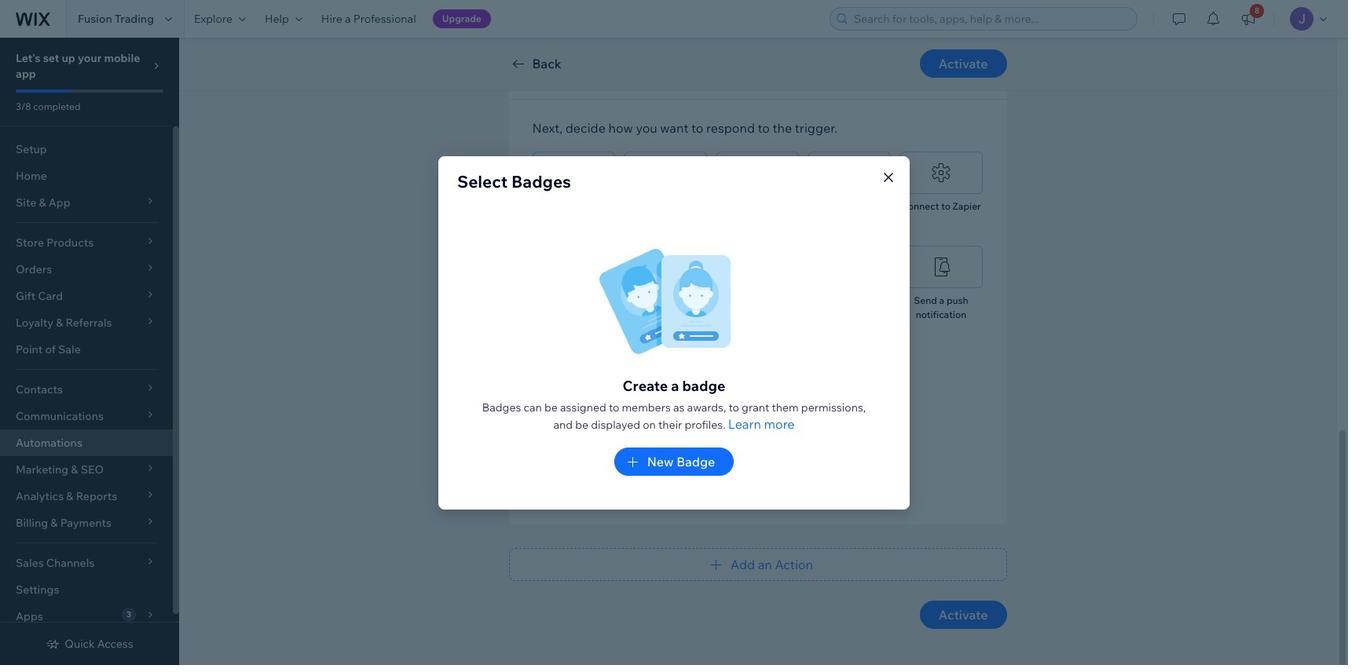 Task type: describe. For each thing, give the bounding box(es) containing it.
explore
[[194, 12, 233, 26]]

select
[[457, 171, 508, 191]]

their
[[659, 418, 682, 432]]

to left the
[[758, 120, 770, 136]]

to up learn
[[729, 400, 739, 415]]

completed
[[33, 101, 80, 112]]

close button
[[940, 61, 988, 75]]

members
[[622, 400, 671, 415]]

do
[[528, 68, 544, 83]]

badge
[[677, 454, 715, 470]]

Search for tools, apps, help & more... field
[[849, 8, 1132, 30]]

setup
[[16, 142, 47, 156]]

next,
[[532, 120, 563, 136]]

hire a professional
[[321, 12, 416, 26]]

home
[[16, 169, 47, 183]]

action inside button
[[775, 557, 813, 573]]

sidebar element
[[0, 38, 179, 666]]

send for send via webhook
[[533, 295, 556, 306]]

and
[[554, 418, 573, 432]]

category image for an
[[562, 161, 585, 185]]

send for send an email
[[542, 200, 566, 212]]

profiles.
[[685, 418, 726, 432]]

fusion
[[78, 12, 112, 26]]

help
[[265, 12, 289, 26]]

help button
[[255, 0, 312, 38]]

learn
[[728, 416, 761, 432]]

trading
[[115, 12, 154, 26]]

next, decide how you want to respond to the trigger.
[[532, 120, 838, 136]]

hire a professional link
[[312, 0, 426, 38]]

as
[[673, 400, 685, 415]]

quick access
[[65, 637, 133, 651]]

let's
[[16, 51, 41, 65]]

back button
[[509, 54, 562, 73]]

activate for 1st activate button from the top of the page
[[939, 56, 988, 72]]

8
[[1255, 6, 1260, 16]]

category image
[[654, 255, 677, 279]]

new
[[647, 454, 674, 470]]

more inside learn more link
[[764, 416, 795, 432]]

point of sale
[[16, 343, 81, 357]]

a for assign a badge
[[756, 295, 761, 306]]

1 horizontal spatial be
[[575, 418, 589, 432]]

an for get
[[656, 295, 667, 306]]

1
[[558, 53, 563, 65]]

the
[[773, 120, 792, 136]]

1 horizontal spatial assign
[[723, 295, 754, 306]]

your
[[78, 51, 102, 65]]

to left zapier
[[942, 200, 951, 212]]

upgrade button
[[433, 9, 491, 28]]

badge for create a badge
[[682, 377, 726, 395]]

automations link
[[0, 430, 173, 457]]

add one or more badges
[[532, 446, 677, 461]]

up
[[62, 51, 75, 65]]

send a push notification
[[914, 295, 969, 321]]

point
[[16, 343, 43, 357]]

awards,
[[687, 400, 726, 415]]

you
[[636, 120, 657, 136]]

displayed
[[591, 418, 640, 432]]

one
[[560, 446, 582, 461]]

connect to zapier
[[902, 200, 981, 212]]

badges can be assigned to members as awards, to grant them permissions, and be displayed on their profiles.
[[482, 400, 866, 432]]

access
[[97, 637, 133, 651]]

connect
[[902, 200, 939, 212]]

new badge button
[[614, 448, 734, 476]]

3/8 completed
[[16, 101, 80, 112]]

want
[[660, 120, 689, 136]]

settings
[[16, 583, 59, 597]]

respond
[[706, 120, 755, 136]]

of
[[45, 343, 56, 357]]

1 activate button from the top
[[920, 50, 1007, 78]]

action 1 do this: assign a badge
[[528, 53, 664, 83]]

category image for to
[[930, 161, 953, 185]]

assigned
[[560, 400, 606, 415]]

assign a badge
[[723, 295, 792, 306]]

an for add
[[758, 557, 772, 573]]

webhook
[[573, 295, 614, 306]]

to up displayed
[[609, 400, 619, 415]]

trigger.
[[795, 120, 838, 136]]

badges
[[633, 446, 677, 461]]



Task type: vqa. For each thing, say whether or not it's contained in the screenshot.
the leftmost Assign
yes



Task type: locate. For each thing, give the bounding box(es) containing it.
0 horizontal spatial email
[[581, 200, 605, 212]]

more right or
[[600, 446, 630, 461]]

send an email
[[542, 200, 605, 212]]

0 vertical spatial be
[[545, 400, 558, 415]]

learn more
[[728, 416, 795, 432]]

them
[[772, 400, 799, 415]]

1 vertical spatial badges
[[482, 400, 521, 415]]

a
[[345, 12, 351, 26], [617, 68, 624, 83], [756, 295, 761, 306], [939, 295, 945, 306], [671, 377, 679, 395]]

how
[[609, 120, 633, 136]]

decide
[[566, 120, 606, 136]]

0 vertical spatial more
[[764, 416, 795, 432]]

2 activate button from the top
[[920, 601, 1007, 629]]

badge
[[627, 68, 664, 83], [763, 295, 792, 306], [682, 377, 726, 395]]

add an action
[[731, 557, 813, 573]]

1 activate from the top
[[939, 56, 988, 72]]

0 horizontal spatial assign
[[575, 68, 614, 83]]

send via webhook
[[533, 295, 614, 306]]

0 vertical spatial assign
[[575, 68, 614, 83]]

app
[[16, 67, 36, 81]]

more
[[764, 416, 795, 432], [600, 446, 630, 461]]

email right get
[[669, 295, 693, 306]]

be down assigned
[[575, 418, 589, 432]]

learn more link
[[728, 415, 795, 433]]

badge inside action 1 do this: assign a badge
[[627, 68, 664, 83]]

badge for assign a badge
[[763, 295, 792, 306]]

point of sale link
[[0, 336, 173, 363]]

professional
[[353, 12, 416, 26]]

0 horizontal spatial more
[[600, 446, 630, 461]]

add for add an action
[[731, 557, 755, 573]]

0 horizontal spatial action
[[528, 53, 556, 65]]

category image up push
[[930, 255, 953, 279]]

assign inside action 1 do this: assign a badge
[[575, 68, 614, 83]]

category image up connect to zapier
[[930, 161, 953, 185]]

add for add one or more badges
[[532, 446, 557, 461]]

quick
[[65, 637, 95, 651]]

assign right "this:"
[[575, 68, 614, 83]]

push
[[947, 295, 969, 306]]

badges
[[512, 171, 571, 191], [482, 400, 521, 415]]

3/8
[[16, 101, 31, 112]]

1 vertical spatial badge
[[763, 295, 792, 306]]

1 vertical spatial add
[[731, 557, 755, 573]]

sale
[[58, 343, 81, 357]]

activate for 2nd activate button
[[939, 607, 988, 623]]

1 horizontal spatial badge
[[682, 377, 726, 395]]

be right can
[[545, 400, 558, 415]]

set
[[43, 51, 59, 65]]

0 vertical spatial activate
[[939, 56, 988, 72]]

1 vertical spatial action
[[775, 557, 813, 573]]

email for send an email
[[581, 200, 605, 212]]

1 vertical spatial email
[[669, 295, 693, 306]]

notification
[[916, 309, 967, 321]]

hire
[[321, 12, 343, 26]]

0 horizontal spatial be
[[545, 400, 558, 415]]

0 vertical spatial badge
[[627, 68, 664, 83]]

close
[[940, 61, 969, 75]]

1 vertical spatial activate button
[[920, 601, 1007, 629]]

create a badge
[[623, 377, 726, 395]]

0 vertical spatial activate button
[[920, 50, 1007, 78]]

1 vertical spatial assign
[[723, 295, 754, 306]]

email for get an email
[[669, 295, 693, 306]]

action
[[528, 53, 556, 65], [775, 557, 813, 573]]

permissions,
[[801, 400, 866, 415]]

a for hire a professional
[[345, 12, 351, 26]]

email down decide
[[581, 200, 605, 212]]

mobile
[[104, 51, 140, 65]]

1 horizontal spatial an
[[656, 295, 667, 306]]

via
[[558, 295, 571, 306]]

select badges
[[457, 171, 571, 191]]

new badge
[[647, 454, 715, 470]]

automations
[[16, 436, 82, 450]]

category image up send an email
[[562, 161, 585, 185]]

badges left can
[[482, 400, 521, 415]]

8 button
[[1231, 0, 1266, 38]]

0 vertical spatial an
[[568, 200, 579, 212]]

2 activate from the top
[[939, 607, 988, 623]]

1 horizontal spatial email
[[669, 295, 693, 306]]

grant
[[742, 400, 770, 415]]

badges up send an email
[[512, 171, 571, 191]]

send up notification at the right top of the page
[[914, 295, 937, 306]]

fusion trading
[[78, 12, 154, 26]]

add an action button
[[509, 548, 1007, 581]]

0 horizontal spatial add
[[532, 446, 557, 461]]

an
[[568, 200, 579, 212], [656, 295, 667, 306], [758, 557, 772, 573]]

home link
[[0, 163, 173, 189]]

a inside action 1 do this: assign a badge
[[617, 68, 624, 83]]

assign right get an email
[[723, 295, 754, 306]]

2 vertical spatial an
[[758, 557, 772, 573]]

send inside the send a push notification
[[914, 295, 937, 306]]

on
[[643, 418, 656, 432]]

add inside button
[[731, 557, 755, 573]]

2 horizontal spatial an
[[758, 557, 772, 573]]

0 vertical spatial email
[[581, 200, 605, 212]]

0 horizontal spatial an
[[568, 200, 579, 212]]

email
[[581, 200, 605, 212], [669, 295, 693, 306]]

send for send a push notification
[[914, 295, 937, 306]]

1 vertical spatial more
[[600, 446, 630, 461]]

get
[[638, 295, 654, 306]]

more down them
[[764, 416, 795, 432]]

2 horizontal spatial badge
[[763, 295, 792, 306]]

badges inside badges can be assigned to members as awards, to grant them permissions, and be displayed on their profiles.
[[482, 400, 521, 415]]

to right want
[[692, 120, 704, 136]]

send down select badges
[[542, 200, 566, 212]]

send left "via"
[[533, 295, 556, 306]]

a for create a badge
[[671, 377, 679, 395]]

zapier
[[953, 200, 981, 212]]

0 horizontal spatial badge
[[627, 68, 664, 83]]

add
[[532, 446, 557, 461], [731, 557, 755, 573]]

let's set up your mobile app
[[16, 51, 140, 81]]

get an email
[[638, 295, 693, 306]]

1 horizontal spatial more
[[764, 416, 795, 432]]

settings link
[[0, 577, 173, 603]]

can
[[524, 400, 542, 415]]

setup link
[[0, 136, 173, 163]]

a for send a push notification
[[939, 295, 945, 306]]

1 horizontal spatial action
[[775, 557, 813, 573]]

this:
[[547, 68, 572, 83]]

assign
[[575, 68, 614, 83], [723, 295, 754, 306]]

activate
[[939, 56, 988, 72], [939, 607, 988, 623]]

upgrade
[[442, 13, 482, 24]]

0 vertical spatial action
[[528, 53, 556, 65]]

action inside action 1 do this: assign a badge
[[528, 53, 556, 65]]

2 vertical spatial badge
[[682, 377, 726, 395]]

to
[[692, 120, 704, 136], [758, 120, 770, 136], [942, 200, 951, 212], [609, 400, 619, 415], [729, 400, 739, 415]]

an for send
[[568, 200, 579, 212]]

create
[[623, 377, 668, 395]]

be
[[545, 400, 558, 415], [575, 418, 589, 432]]

0 vertical spatial add
[[532, 446, 557, 461]]

or
[[585, 446, 597, 461]]

send
[[542, 200, 566, 212], [533, 295, 556, 306], [914, 295, 937, 306]]

quick access button
[[46, 637, 133, 651]]

1 vertical spatial activate
[[939, 607, 988, 623]]

a inside the send a push notification
[[939, 295, 945, 306]]

category image
[[562, 161, 585, 185], [930, 161, 953, 185], [930, 255, 953, 279]]

activate button
[[920, 50, 1007, 78], [920, 601, 1007, 629]]

back
[[532, 56, 562, 72]]

an inside button
[[758, 557, 772, 573]]

0 vertical spatial badges
[[512, 171, 571, 191]]

1 vertical spatial be
[[575, 418, 589, 432]]

1 vertical spatial an
[[656, 295, 667, 306]]

category image for a
[[930, 255, 953, 279]]

1 horizontal spatial add
[[731, 557, 755, 573]]



